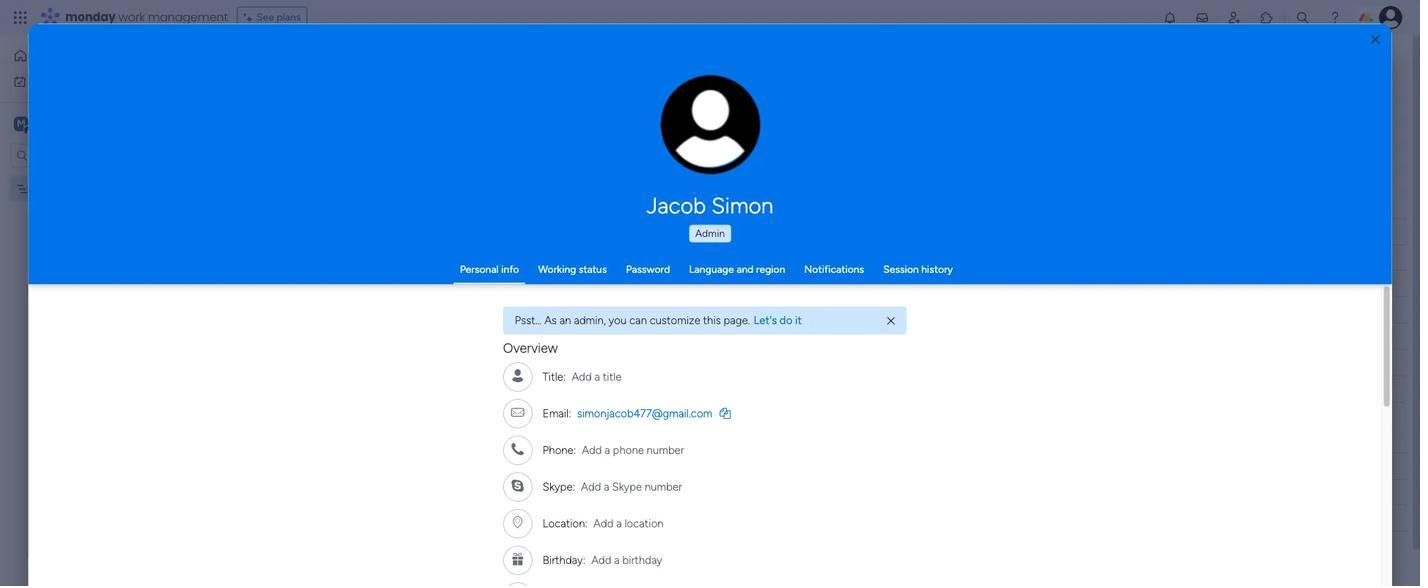Task type: locate. For each thing, give the bounding box(es) containing it.
change profile picture
[[679, 132, 742, 156]]

it right on
[[658, 277, 665, 290]]

stuck
[[621, 330, 647, 343]]

skype:
[[543, 480, 575, 493]]

phone
[[613, 443, 644, 456]]

0 horizontal spatial it
[[658, 277, 665, 290]]

work for monday
[[119, 9, 145, 26]]

see inside button
[[257, 11, 274, 23]]

working on it
[[604, 277, 665, 290]]

1 nov from the top
[[722, 278, 740, 289]]

a left 'title'
[[594, 370, 600, 383]]

0 vertical spatial work
[[119, 9, 145, 26]]

add right phone:
[[582, 443, 602, 456]]

manage any type of project. assign owners, set timelines and keep track of where your project stands.
[[225, 81, 693, 94]]

see
[[257, 11, 274, 23], [669, 81, 687, 93]]

1 vertical spatial number
[[645, 480, 682, 493]]

1 horizontal spatial of
[[558, 81, 568, 94]]

2 nov from the top
[[722, 305, 740, 316]]

admin,
[[574, 313, 606, 326]]

1 vertical spatial work
[[49, 74, 71, 87]]

0 vertical spatial and
[[488, 81, 505, 94]]

plans
[[277, 11, 301, 23]]

location:
[[543, 517, 588, 530]]

nov left 18
[[722, 305, 740, 316]]

my work button
[[9, 69, 158, 93]]

number
[[647, 443, 684, 456], [645, 480, 682, 493]]

see left more
[[669, 81, 687, 93]]

session history
[[883, 263, 953, 275]]

status
[[579, 263, 607, 275]]

working left 'status'
[[538, 263, 576, 275]]

birthday:
[[543, 553, 585, 566]]

working status
[[538, 263, 607, 275]]

0 vertical spatial number
[[647, 443, 684, 456]]

and up 17
[[737, 263, 754, 275]]

1 vertical spatial it
[[795, 313, 802, 326]]

of right type
[[306, 81, 316, 94]]

3 nov from the top
[[722, 331, 740, 342]]

0 horizontal spatial work
[[49, 74, 71, 87]]

0 horizontal spatial working
[[538, 263, 576, 275]]

search everything image
[[1296, 10, 1310, 25]]

see left plans
[[257, 11, 274, 23]]

add right title: on the bottom left of page
[[572, 370, 592, 383]]

nov left 19
[[722, 331, 740, 342]]

number right skype
[[645, 480, 682, 493]]

add up birthday: add a birthday
[[593, 517, 613, 530]]

and
[[488, 81, 505, 94], [737, 263, 754, 275]]

Due date field
[[710, 223, 759, 240]]

can
[[629, 313, 647, 326]]

a left 'phone'
[[605, 443, 610, 456]]

0 horizontal spatial and
[[488, 81, 505, 94]]

1 vertical spatial and
[[737, 263, 754, 275]]

option
[[0, 175, 187, 178]]

project.
[[318, 81, 354, 94]]

and left keep
[[488, 81, 505, 94]]

picture
[[696, 145, 725, 156]]

1 horizontal spatial it
[[795, 313, 802, 326]]

see for see plans
[[257, 11, 274, 23]]

it
[[658, 277, 665, 290], [795, 313, 802, 326]]

notifications image
[[1163, 10, 1178, 25]]

info
[[501, 263, 519, 275]]

1 horizontal spatial working
[[604, 277, 642, 290]]

more
[[689, 81, 713, 93]]

0 horizontal spatial see
[[257, 11, 274, 23]]

Search in workspace field
[[31, 147, 123, 164]]

monday
[[65, 9, 116, 26]]

nov left 17
[[722, 278, 740, 289]]

page.
[[724, 313, 750, 326]]

0 vertical spatial see
[[257, 11, 274, 23]]

see for see more
[[669, 81, 687, 93]]

of
[[306, 81, 316, 94], [558, 81, 568, 94]]

this
[[703, 313, 721, 326]]

inbox image
[[1195, 10, 1210, 25]]

notifications link
[[804, 263, 864, 275]]

0 vertical spatial nov
[[722, 278, 740, 289]]

working down not
[[604, 277, 642, 290]]

number for phone: add a phone number
[[647, 443, 684, 456]]

nov 17
[[722, 278, 752, 289]]

you
[[609, 313, 627, 326]]

1 vertical spatial see
[[669, 81, 687, 93]]

add
[[572, 370, 592, 383], [582, 443, 602, 456], [581, 480, 601, 493], [593, 517, 613, 530], [591, 553, 611, 566]]

a left location
[[616, 517, 622, 530]]

add for add a title
[[572, 370, 592, 383]]

add for add a phone number
[[582, 443, 602, 456]]

1 horizontal spatial see
[[669, 81, 687, 93]]

work right monday
[[119, 9, 145, 26]]

v2 done deadline image
[[689, 303, 701, 317]]

add down location: add a location
[[591, 553, 611, 566]]

0 horizontal spatial of
[[306, 81, 316, 94]]

working
[[538, 263, 576, 275], [604, 277, 642, 290]]

number right 'phone'
[[647, 443, 684, 456]]

0 vertical spatial working
[[538, 263, 576, 275]]

a left skype
[[604, 480, 609, 493]]

add for add a skype number
[[581, 480, 601, 493]]

an
[[559, 313, 571, 326]]

skype: add a skype number
[[543, 480, 682, 493]]

not started
[[607, 252, 662, 264]]

1 vertical spatial working
[[604, 277, 642, 290]]

started
[[627, 252, 662, 264]]

my work
[[32, 74, 71, 87]]

18
[[742, 305, 752, 316]]

work for my
[[49, 74, 71, 87]]

not
[[607, 252, 625, 264]]

simon
[[712, 192, 774, 219]]

overview
[[503, 340, 558, 356]]

on
[[644, 277, 656, 290]]

personal
[[460, 263, 499, 275]]

a for title
[[594, 370, 600, 383]]

copied! image
[[720, 407, 731, 418]]

list box
[[0, 173, 187, 399]]

0 vertical spatial it
[[658, 277, 665, 290]]

of right track
[[558, 81, 568, 94]]

nov for nov 18
[[722, 305, 740, 316]]

psst...
[[515, 313, 542, 326]]

it right do
[[795, 313, 802, 326]]

help image
[[1328, 10, 1343, 25]]

2 vertical spatial nov
[[722, 331, 740, 342]]

see more link
[[668, 80, 714, 95]]

set
[[428, 81, 442, 94]]

nov 18
[[722, 305, 752, 316]]

nov
[[722, 278, 740, 289], [722, 305, 740, 316], [722, 331, 740, 342]]

see plans button
[[237, 7, 308, 29]]

work inside button
[[49, 74, 71, 87]]

customize
[[650, 313, 700, 326]]

profile
[[715, 132, 742, 143]]

a
[[594, 370, 600, 383], [605, 443, 610, 456], [604, 480, 609, 493], [616, 517, 622, 530], [614, 553, 620, 566]]

work right my
[[49, 74, 71, 87]]

add right skype:
[[581, 480, 601, 493]]

1 horizontal spatial work
[[119, 9, 145, 26]]

a left birthday
[[614, 553, 620, 566]]

email:
[[543, 406, 571, 420]]

1 vertical spatial nov
[[722, 305, 740, 316]]



Task type: vqa. For each thing, say whether or not it's contained in the screenshot.
the rightmost COMPONENT image
no



Task type: describe. For each thing, give the bounding box(es) containing it.
location: add a location
[[543, 517, 664, 530]]

let's
[[754, 313, 777, 326]]

jacob
[[647, 192, 706, 219]]

birthday
[[622, 553, 662, 566]]

title: add a title
[[543, 370, 622, 383]]

1
[[313, 278, 317, 291]]

simonjacob477@gmail.com
[[577, 406, 712, 420]]

monday work management
[[65, 9, 228, 26]]

see plans
[[257, 11, 301, 23]]

skype
[[612, 480, 642, 493]]

track
[[533, 81, 556, 94]]

any
[[264, 81, 280, 94]]

home button
[[9, 44, 158, 67]]

working for working status
[[538, 263, 576, 275]]

keep
[[508, 81, 530, 94]]

due
[[714, 225, 732, 237]]

type
[[282, 81, 303, 94]]

m button
[[10, 111, 146, 136]]

where
[[570, 81, 599, 94]]

owners,
[[389, 81, 425, 94]]

birthday: add a birthday
[[543, 553, 662, 566]]

owner
[[534, 460, 565, 472]]

notifications
[[804, 263, 864, 275]]

jacob simon
[[647, 192, 774, 219]]

change
[[679, 132, 712, 143]]

done
[[622, 304, 646, 316]]

password link
[[626, 263, 670, 275]]

timelines
[[444, 81, 486, 94]]

phone: add a phone number
[[543, 443, 684, 456]]

language
[[689, 263, 734, 275]]

a for phone
[[605, 443, 610, 456]]

2 of from the left
[[558, 81, 568, 94]]

admin
[[695, 227, 725, 239]]

date
[[735, 225, 756, 237]]

manage
[[225, 81, 261, 94]]

19
[[742, 331, 752, 342]]

dapulse x slim image
[[887, 315, 895, 328]]

jacob simon button
[[508, 192, 912, 219]]

apps image
[[1260, 10, 1274, 25]]

personal info
[[460, 263, 519, 275]]

number for skype: add a skype number
[[645, 480, 682, 493]]

password
[[626, 263, 670, 275]]

Owner field
[[530, 458, 568, 474]]

my
[[32, 74, 46, 87]]

do
[[780, 313, 792, 326]]

nov 19
[[722, 331, 752, 342]]

phone:
[[543, 443, 576, 456]]

nov for nov 19
[[722, 331, 740, 342]]

your
[[602, 81, 622, 94]]

region
[[756, 263, 785, 275]]

project 1
[[277, 278, 317, 291]]

1 horizontal spatial and
[[737, 263, 754, 275]]

title:
[[543, 370, 566, 383]]

jacob simon image
[[1379, 6, 1403, 29]]

due date
[[714, 225, 756, 237]]

a for birthday
[[614, 553, 620, 566]]

home
[[34, 49, 62, 62]]

close image
[[1371, 34, 1380, 45]]

invite members image
[[1227, 10, 1242, 25]]

a for skype
[[604, 480, 609, 493]]

location
[[624, 517, 664, 530]]

history
[[922, 263, 953, 275]]

select product image
[[13, 10, 28, 25]]

as
[[544, 313, 557, 326]]

add for add a location
[[593, 517, 613, 530]]

language and region
[[689, 263, 785, 275]]

see more
[[669, 81, 713, 93]]

add for add a birthday
[[591, 553, 611, 566]]

session
[[883, 263, 919, 275]]

nov for nov 17
[[722, 278, 740, 289]]

workspace image
[[14, 116, 29, 132]]

title
[[603, 370, 622, 383]]

1 of from the left
[[306, 81, 316, 94]]

working status link
[[538, 263, 607, 275]]

m
[[17, 117, 26, 129]]

assign
[[356, 81, 387, 94]]

management
[[148, 9, 228, 26]]

psst... as an admin, you can customize this page. let's do it
[[515, 313, 802, 326]]

a for location
[[616, 517, 622, 530]]

personal info link
[[460, 263, 519, 275]]

project
[[624, 81, 658, 94]]

language and region link
[[689, 263, 785, 275]]

session history link
[[883, 263, 953, 275]]

change profile picture button
[[661, 75, 760, 175]]

working for working on it
[[604, 277, 642, 290]]

stands.
[[660, 81, 693, 94]]



